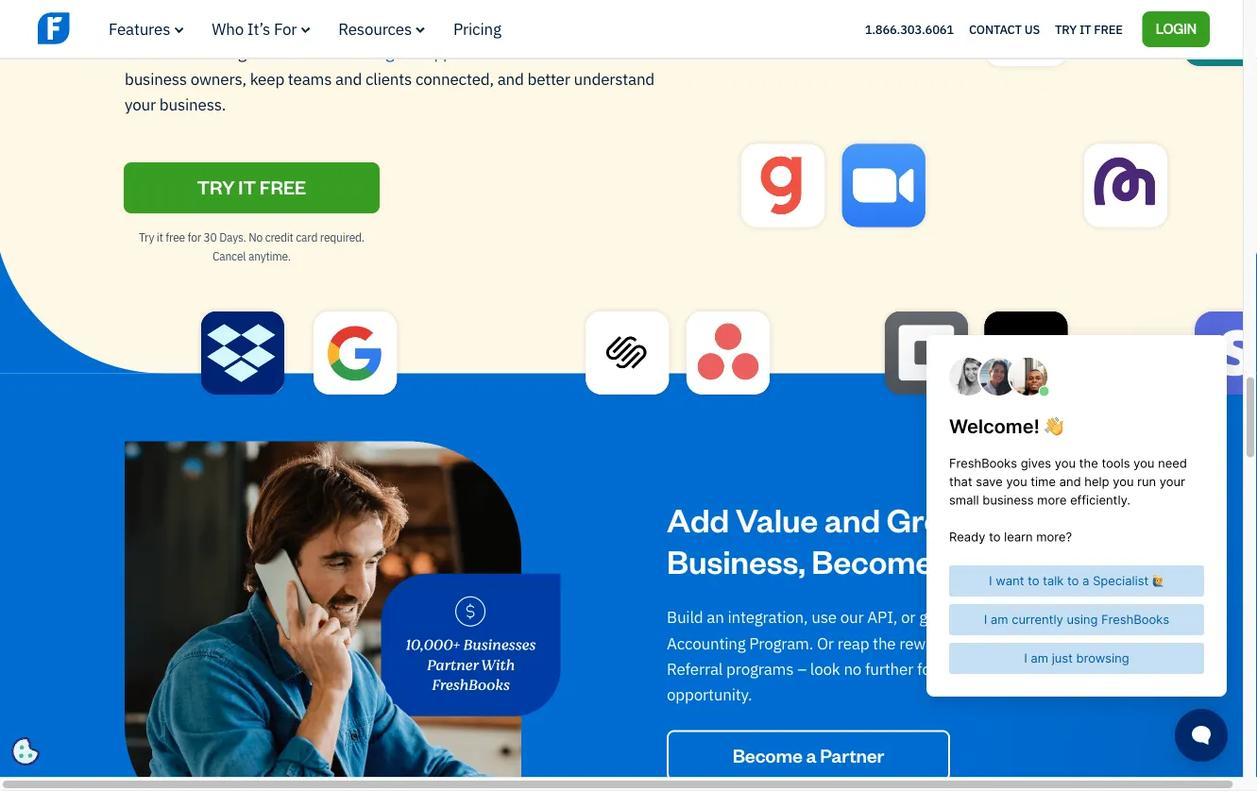 Task type: vqa. For each thing, say whether or not it's contained in the screenshot.
for
yes



Task type: locate. For each thing, give the bounding box(es) containing it.
with up teams
[[286, 42, 316, 63]]

try inside try it free for 30 days. no credit card required. cancel anytime.
[[139, 231, 154, 246]]

accounting
[[667, 633, 746, 654]]

for down rewards
[[918, 659, 937, 680]]

free
[[260, 175, 306, 200]]

affiliate
[[1005, 633, 1059, 654]]

100
[[354, 42, 382, 63]]

and
[[336, 68, 362, 89], [498, 68, 524, 89], [825, 499, 881, 541], [1063, 633, 1089, 654]]

for up understand
[[599, 42, 618, 63]]

cookie preferences image
[[11, 738, 40, 766]]

a
[[940, 540, 958, 583], [806, 744, 817, 768]]

0 vertical spatial a
[[940, 540, 958, 583]]

clients
[[366, 68, 412, 89]]

try right us
[[1056, 21, 1077, 37]]

1 horizontal spatial try
[[1056, 21, 1077, 37]]

become
[[812, 540, 934, 583], [733, 744, 803, 768]]

0 horizontal spatial try
[[139, 231, 154, 246]]

it
[[1080, 21, 1092, 37], [157, 231, 163, 246]]

0 vertical spatial your
[[125, 94, 156, 115]]

become up api,
[[812, 540, 934, 583]]

program.
[[750, 633, 814, 654]]

try
[[1056, 21, 1077, 37], [139, 231, 154, 246]]

1 vertical spatial business
[[993, 608, 1055, 628]]

over 100 great apps link
[[320, 42, 460, 63]]

1 vertical spatial try
[[139, 231, 154, 246]]

0 horizontal spatial with
[[286, 42, 316, 63]]

it
[[238, 175, 256, 200]]

it for free
[[1080, 21, 1092, 37]]

0 vertical spatial for
[[599, 42, 618, 63]]

0 horizontal spatial it
[[157, 231, 163, 246]]

partner
[[964, 540, 1077, 583], [820, 744, 885, 768]]

partner down no
[[820, 744, 885, 768]]

and inside the add value and grow your business, become a partner
[[825, 499, 881, 541]]

0 vertical spatial business
[[125, 68, 187, 89]]

1 horizontal spatial it
[[1080, 21, 1092, 37]]

partner with freshbooks image
[[125, 442, 561, 792]]

try it free
[[197, 175, 306, 200]]

build
[[667, 608, 703, 628]]

1 vertical spatial for
[[188, 231, 201, 246]]

contact us link
[[969, 17, 1040, 41]]

become inside the add value and grow your business, become a partner
[[812, 540, 934, 583]]

cancel
[[213, 249, 246, 264]]

contact us
[[969, 21, 1040, 37]]

–
[[798, 659, 807, 680]]

0 vertical spatial partner
[[964, 540, 1077, 583]]

your
[[125, 94, 156, 115], [958, 608, 989, 628], [941, 659, 972, 680]]

1 horizontal spatial with
[[1059, 608, 1089, 628]]

your left the business.
[[125, 94, 156, 115]]

0 horizontal spatial business
[[125, 68, 187, 89]]

contact
[[969, 21, 1022, 37]]

it's
[[247, 18, 270, 39]]

try left free
[[139, 231, 154, 246]]

the
[[873, 633, 896, 654]]

integration,
[[728, 608, 808, 628]]

2 vertical spatial for
[[918, 659, 937, 680]]

1.866.303.6061 link
[[865, 21, 954, 37]]

and right affiliate
[[1063, 633, 1089, 654]]

1 vertical spatial it
[[157, 231, 163, 246]]

reap
[[838, 633, 870, 654]]

it for free
[[157, 231, 163, 246]]

and left grow
[[825, 499, 881, 541]]

business up affiliate
[[993, 608, 1055, 628]]

card
[[296, 231, 318, 246]]

resources link
[[339, 18, 425, 39]]

your
[[973, 499, 1042, 541]]

1 vertical spatial become
[[733, 744, 803, 768]]

freshbooks integrates with over 100 great apps
[[125, 42, 460, 63]]

business down freshbooks
[[125, 68, 187, 89]]

1 horizontal spatial a
[[940, 540, 958, 583]]

dialog
[[0, 0, 1258, 792]]

try for try it free for 30 days. no credit card required. cancel anytime.
[[139, 231, 154, 246]]

1 horizontal spatial partner
[[964, 540, 1077, 583]]

connected,
[[416, 68, 494, 89]]

for left 30
[[188, 231, 201, 246]]

0 vertical spatial become
[[812, 540, 934, 583]]

teams
[[288, 68, 332, 89]]

1 vertical spatial partner
[[820, 744, 885, 768]]

further
[[866, 659, 914, 680]]

for inside to streamline work for business owners, keep teams and clients connected, and better understand your business.
[[599, 42, 618, 63]]

growth
[[1010, 659, 1059, 680]]

great
[[386, 42, 422, 63]]

a down –
[[806, 744, 817, 768]]

it inside try it free for 30 days. no credit card required. cancel anytime.
[[157, 231, 163, 246]]

business inside to streamline work for business owners, keep teams and clients connected, and better understand your business.
[[125, 68, 187, 89]]

login
[[1156, 19, 1197, 37]]

to
[[464, 42, 478, 63]]

your up of at right
[[958, 608, 989, 628]]

a inside the add value and grow your business, become a partner
[[940, 540, 958, 583]]

keep
[[250, 68, 284, 89]]

your inside to streamline work for business owners, keep teams and clients connected, and better understand your business.
[[125, 94, 156, 115]]

partner up affiliate
[[964, 540, 1077, 583]]

try it free link
[[124, 163, 380, 214]]

0 horizontal spatial become
[[733, 744, 803, 768]]

add value and grow your business, become a partner
[[667, 499, 1077, 583]]

pricing
[[454, 18, 502, 39]]

a up grow
[[940, 540, 958, 583]]

free
[[1094, 21, 1123, 37]]

grow
[[887, 499, 967, 541]]

api,
[[868, 608, 898, 628]]

1 horizontal spatial for
[[599, 42, 618, 63]]

2 horizontal spatial for
[[918, 659, 937, 680]]

for inside build an integration, use our api, or grow your business with our accounting program. or reap the rewards of our affiliate and referral programs – look no further for your next growth opportunity.
[[918, 659, 937, 680]]

grow
[[920, 608, 954, 628]]

1 horizontal spatial business
[[993, 608, 1055, 628]]

our
[[841, 608, 864, 628], [1093, 608, 1116, 628], [978, 633, 1001, 654]]

cookie consent banner dialog
[[14, 545, 298, 764]]

become down opportunity.
[[733, 744, 803, 768]]

0 vertical spatial try
[[1056, 21, 1077, 37]]

0 horizontal spatial a
[[806, 744, 817, 768]]

1 horizontal spatial become
[[812, 540, 934, 583]]

business
[[125, 68, 187, 89], [993, 608, 1055, 628]]

1 vertical spatial with
[[1059, 608, 1089, 628]]

1 horizontal spatial our
[[978, 633, 1001, 654]]

with up affiliate
[[1059, 608, 1089, 628]]

look
[[811, 659, 841, 680]]

0 horizontal spatial for
[[188, 231, 201, 246]]

your down of at right
[[941, 659, 972, 680]]

anytime.
[[248, 249, 291, 264]]

use
[[812, 608, 837, 628]]

and inside build an integration, use our api, or grow your business with our accounting program. or reap the rewards of our affiliate and referral programs – look no further for your next growth opportunity.
[[1063, 633, 1089, 654]]

try inside try it free link
[[1056, 21, 1077, 37]]

1 vertical spatial your
[[958, 608, 989, 628]]

for
[[599, 42, 618, 63], [188, 231, 201, 246], [918, 659, 937, 680]]

for inside try it free for 30 days. no credit card required. cancel anytime.
[[188, 231, 201, 246]]

required.
[[320, 231, 365, 246]]

0 horizontal spatial partner
[[820, 744, 885, 768]]

0 vertical spatial it
[[1080, 21, 1092, 37]]



Task type: describe. For each thing, give the bounding box(es) containing it.
1.866.303.6061
[[865, 21, 954, 37]]

1 vertical spatial a
[[806, 744, 817, 768]]

better
[[528, 68, 571, 89]]

of
[[960, 633, 974, 654]]

try it free
[[1056, 21, 1123, 37]]

days.
[[219, 231, 246, 246]]

opportunity.
[[667, 685, 752, 706]]

try it free link
[[1056, 17, 1123, 41]]

programs
[[727, 659, 794, 680]]

try it free for 30 days. no credit card required. cancel anytime.
[[139, 231, 365, 264]]

value
[[736, 499, 818, 541]]

2 horizontal spatial our
[[1093, 608, 1116, 628]]

for
[[274, 18, 297, 39]]

freshbooks
[[125, 42, 208, 63]]

who it's for link
[[212, 18, 310, 39]]

credit
[[265, 231, 293, 246]]

next
[[975, 659, 1006, 680]]

who
[[212, 18, 244, 39]]

free
[[166, 231, 185, 246]]

us
[[1025, 21, 1040, 37]]

apps
[[426, 42, 460, 63]]

and down over
[[336, 68, 362, 89]]

understand
[[574, 68, 655, 89]]

referral
[[667, 659, 723, 680]]

30
[[204, 231, 217, 246]]

to streamline work for business owners, keep teams and clients connected, and better understand your business.
[[125, 42, 655, 115]]

pricing link
[[454, 18, 502, 39]]

integrates
[[211, 42, 282, 63]]

login link
[[1143, 11, 1210, 47]]

become a partner
[[733, 744, 885, 768]]

business inside build an integration, use our api, or grow your business with our accounting program. or reap the rewards of our affiliate and referral programs – look no further for your next growth opportunity.
[[993, 608, 1055, 628]]

2 vertical spatial your
[[941, 659, 972, 680]]

no
[[844, 659, 862, 680]]

0 vertical spatial with
[[286, 42, 316, 63]]

an
[[707, 608, 724, 628]]

become a partner link
[[667, 731, 951, 782]]

features link
[[109, 18, 184, 39]]

who it's for
[[212, 18, 297, 39]]

freshbooks logo image
[[38, 10, 184, 46]]

no
[[249, 231, 263, 246]]

rewards
[[900, 633, 957, 654]]

add
[[667, 499, 730, 541]]

resources
[[339, 18, 412, 39]]

0 horizontal spatial our
[[841, 608, 864, 628]]

or
[[817, 633, 834, 654]]

for for free
[[188, 231, 201, 246]]

work
[[560, 42, 595, 63]]

features
[[109, 18, 170, 39]]

owners,
[[191, 68, 246, 89]]

partner inside the add value and grow your business, become a partner
[[964, 540, 1077, 583]]

with inside build an integration, use our api, or grow your business with our accounting program. or reap the rewards of our affiliate and referral programs – look no further for your next growth opportunity.
[[1059, 608, 1089, 628]]

and down 'streamline'
[[498, 68, 524, 89]]

streamline
[[481, 42, 556, 63]]

become inside become a partner link
[[733, 744, 803, 768]]

or
[[901, 608, 916, 628]]

build an integration, use our api, or grow your business with our accounting program. or reap the rewards of our affiliate and referral programs – look no further for your next growth opportunity.
[[667, 608, 1116, 706]]

business,
[[667, 540, 806, 583]]

try for try it free
[[1056, 21, 1077, 37]]

try
[[197, 175, 235, 200]]

over
[[320, 42, 350, 63]]

business.
[[160, 94, 226, 115]]

for for work
[[599, 42, 618, 63]]



